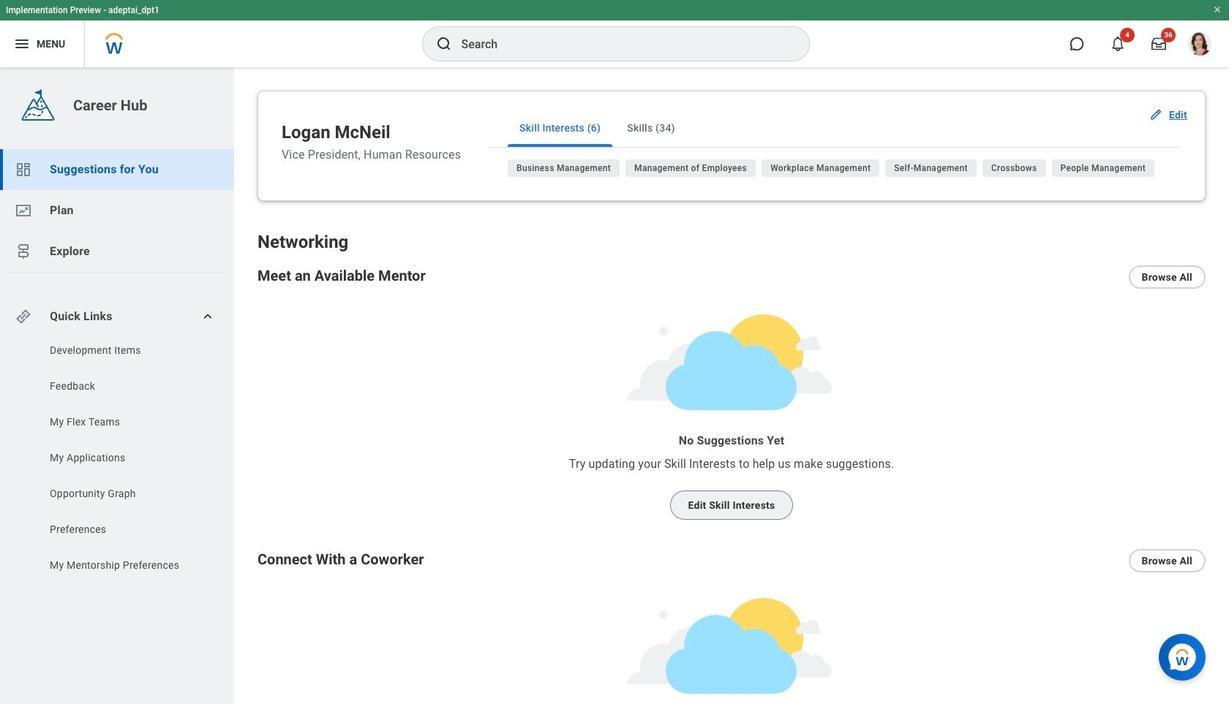 Task type: describe. For each thing, give the bounding box(es) containing it.
notifications large image
[[1111, 37, 1126, 51]]

link image
[[15, 308, 32, 326]]

timeline milestone image
[[15, 243, 32, 261]]

edit image
[[1149, 108, 1164, 122]]

dashboard image
[[15, 161, 32, 179]]

chevron up small image
[[201, 310, 215, 324]]

Search Workday  search field
[[462, 28, 779, 60]]

close environment banner image
[[1214, 5, 1222, 14]]

inbox large image
[[1152, 37, 1167, 51]]



Task type: locate. For each thing, give the bounding box(es) containing it.
onboarding home image
[[15, 202, 32, 220]]

profile logan mcneil image
[[1189, 32, 1212, 59]]

banner
[[0, 0, 1230, 67]]

quick links element
[[15, 302, 223, 332]]

justify image
[[13, 35, 31, 53]]

tab list
[[490, 109, 1182, 148]]

list
[[0, 149, 234, 272], [508, 160, 1182, 183], [0, 343, 234, 577]]

search image
[[435, 35, 453, 53]]



Task type: vqa. For each thing, say whether or not it's contained in the screenshot.
THE TIMELINE MILESTONE icon
yes



